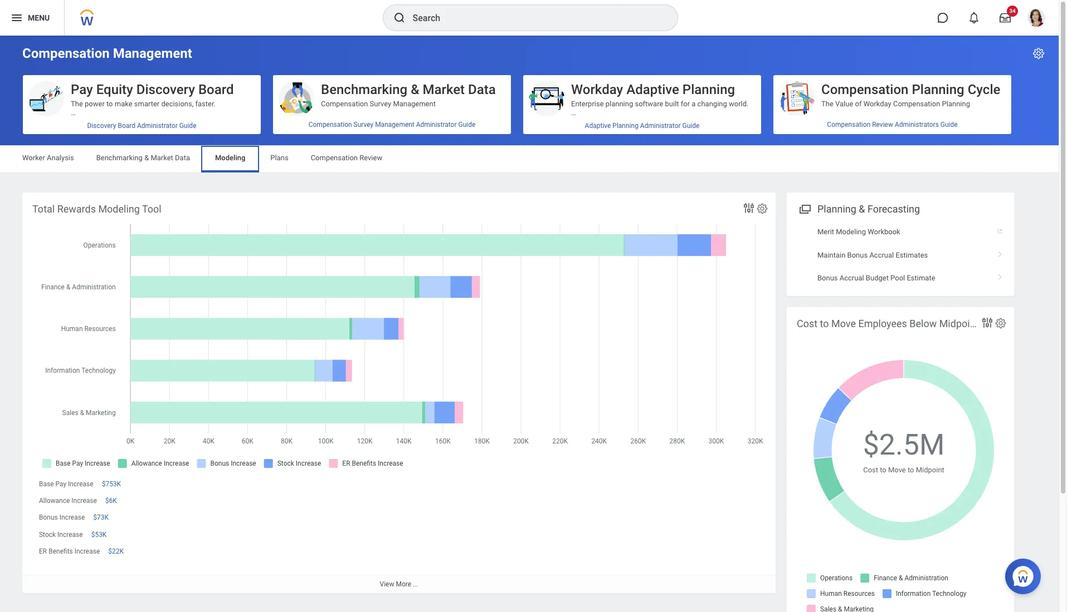 Task type: vqa. For each thing, say whether or not it's contained in the screenshot.


Task type: describe. For each thing, give the bounding box(es) containing it.
$73k
[[93, 515, 109, 522]]

the for compensation planning cycle
[[821, 100, 833, 108]]

graph
[[192, 198, 210, 206]]

estimates
[[896, 251, 928, 259]]

compensation for compensation review
[[311, 154, 358, 162]]

bonus for increase
[[39, 515, 58, 522]]

but
[[153, 118, 164, 126]]

workday up enterprise at the top right
[[571, 82, 623, 98]]

single
[[71, 278, 90, 286]]

merit modeling workbook link
[[787, 221, 1014, 244]]

of up more
[[228, 135, 235, 144]]

review for compensation review
[[360, 154, 382, 162]]

1 vertical spatial make
[[204, 118, 222, 126]]

analyze
[[887, 216, 912, 224]]

0 vertical spatial bonus
[[847, 251, 868, 259]]

give
[[71, 322, 85, 331]]

workday up ability to plan & define strategy
[[863, 100, 891, 108]]

configure this page image
[[1032, 47, 1045, 60]]

and right analyze
[[914, 216, 926, 224]]

compensation for compensation management
[[22, 46, 110, 61]]

applications
[[71, 340, 110, 349]]

points,
[[173, 216, 194, 224]]

1 vertical spatial the
[[222, 331, 232, 340]]

administrator for pay equity discovery board
[[137, 122, 178, 130]]

menu group image
[[797, 201, 812, 216]]

ext link image
[[996, 224, 1007, 235]]

rewards
[[57, 203, 96, 215]]

Search Workday  search field
[[413, 6, 654, 30]]

compensation survey management administrator guide
[[309, 121, 475, 129]]

real
[[821, 216, 835, 224]]

it
[[339, 118, 344, 126]]

& down operations
[[144, 154, 149, 162]]

$22k button
[[108, 548, 125, 557]]

get
[[155, 135, 165, 144]]

planning up time
[[817, 203, 856, 215]]

informed
[[71, 153, 100, 162]]

forecasting
[[868, 203, 920, 215]]

0 vertical spatial move
[[831, 318, 856, 330]]

management for compensation survey management
[[393, 100, 436, 108]]

guide for compensation planning cycle
[[940, 121, 958, 129]]

use cases
[[321, 331, 355, 340]]

third-
[[114, 260, 131, 268]]

natural
[[143, 207, 165, 215]]

and
[[174, 340, 187, 349]]

administrator for workday adaptive planning
[[640, 122, 681, 130]]

data inside an intelligent data core. we bring everything—financial and workforce transactions, third-party and legacy application data, budgets and plans, peer benchmarks, and more—into a single system.
[[115, 242, 129, 251]]

maintain bonus accrual estimates link
[[787, 244, 1014, 267]]

2 vertical spatial modeling
[[836, 228, 866, 236]]

model
[[140, 314, 160, 322]]

compensation review administrators guide
[[827, 121, 958, 129]]

and down generation
[[196, 216, 208, 224]]

more—into
[[206, 269, 241, 277]]

guide inside compensation survey management administrator guide link
[[458, 121, 475, 129]]

0 vertical spatial make
[[115, 100, 132, 108]]

and left execute
[[919, 171, 931, 179]]

$753k button
[[102, 480, 123, 489]]

$753k
[[102, 481, 121, 489]]

security
[[113, 314, 138, 322]]

processing,
[[212, 198, 249, 206]]

more
[[232, 144, 249, 153]]

an intelligent data core. we bring everything—financial and workforce transactions, third-party and legacy application data, budgets and plans, peer benchmarks, and more—into a single system.
[[71, 242, 246, 286]]

planning right the sales
[[591, 322, 619, 331]]

planning down cycle
[[942, 100, 970, 108]]

decisions,
[[161, 100, 194, 108]]

do
[[181, 118, 189, 126]]

planning up administrators
[[912, 82, 964, 98]]

workday adaptive planning
[[571, 82, 735, 98]]

understand
[[137, 224, 174, 233]]

increase up the allowance increase
[[68, 481, 93, 489]]

workbook
[[868, 228, 900, 236]]

1 horizontal spatial administrator
[[416, 121, 457, 129]]

total rewards modeling tool element
[[22, 193, 776, 594]]

have
[[105, 118, 120, 126]]

ability to plan & define strategy
[[821, 118, 922, 126]]

inbox large image
[[1000, 12, 1011, 23]]

the power to make smarter decisions, faster.
[[71, 100, 216, 108]]

0 vertical spatial modeling
[[215, 154, 245, 162]]

and up legacy
[[169, 251, 181, 260]]

guide for pay equity discovery board
[[179, 122, 196, 130]]

view
[[380, 581, 394, 589]]

equity
[[96, 82, 133, 98]]

0 vertical spatial discovery
[[136, 82, 195, 98]]

midpoint for cost
[[939, 318, 979, 330]]

$2.5m cost to move to midpoint
[[863, 429, 945, 475]]

tab list inside $2.5m main content
[[11, 146, 1048, 173]]

value
[[835, 100, 853, 108]]

0 vertical spatial market
[[423, 82, 465, 98]]

pay inside total rewards modeling tool element
[[55, 481, 66, 489]]

total
[[32, 203, 55, 215]]

power
[[85, 100, 105, 108]]

accrual inside the maintain bonus accrual estimates link
[[869, 251, 894, 259]]

estimate
[[907, 274, 935, 282]]

the value of workday compensation planning
[[821, 100, 970, 108]]

a consistent security model for self-service. give your teams the granular reporting they need with discovery boards for ad hoc analysis, all within the applications they use every day. and count on your sensitive data remaining secure.
[[71, 314, 242, 357]]

teams
[[102, 322, 123, 331]]

$2.5m main content
[[0, 36, 1059, 613]]

a
[[71, 314, 75, 322]]

decisions.
[[102, 153, 134, 162]]

compensation down compensation planning cycle
[[893, 100, 940, 108]]

profile logan mcneil image
[[1028, 9, 1045, 29]]

benchmarks,
[[149, 269, 190, 277]]

discovery inside discovery board administrator guide link
[[87, 122, 116, 130]]

increase for stock increase
[[57, 531, 83, 539]]

& up insight
[[859, 203, 865, 215]]

notifications large image
[[968, 12, 980, 23]]

menu button
[[0, 0, 64, 36]]

respond
[[928, 216, 956, 224]]

of left it,
[[138, 118, 144, 126]]

an
[[71, 242, 79, 251]]

justify image
[[10, 11, 23, 25]]

1 horizontal spatial pay
[[71, 82, 93, 98]]

view more ...
[[380, 581, 418, 589]]

it?
[[71, 126, 78, 135]]

of right sense
[[245, 118, 251, 126]]

and up the millions
[[129, 207, 141, 215]]

accrual inside bonus accrual budget pool estimate link
[[840, 274, 864, 282]]

is?
[[346, 118, 355, 126]]

discovery board administrator guide
[[87, 122, 196, 130]]

flexibility
[[821, 171, 851, 179]]

within
[[201, 331, 220, 340]]

$73k button
[[93, 514, 110, 523]]

2 horizontal spatial a
[[692, 100, 696, 108]]

workday inside 'augmented analytics to answer your questions. workday combines pattern detection, graph processing, machine learning, and natural language generation to search through millions of data points, and surface insights in simple-to-understand stories.'
[[71, 198, 99, 206]]

data inside 'augmented analytics to answer your questions. workday combines pattern detection, graph processing, machine learning, and natural language generation to search through millions of data points, and surface insights in simple-to-understand stories.'
[[156, 216, 171, 224]]

$2.5m
[[863, 429, 945, 463]]

answer
[[148, 189, 172, 197]]

menu banner
[[0, 0, 1059, 36]]

more
[[396, 581, 411, 589]]

we
[[71, 251, 81, 260]]

your inside 'augmented analytics to answer your questions. workday combines pattern detection, graph processing, machine learning, and natural language generation to search through millions of data points, and surface insights in simple-to-understand stories.'
[[174, 189, 188, 197]]

in
[[98, 224, 104, 233]]

$6k
[[105, 498, 117, 506]]

on
[[209, 340, 217, 349]]

and down the application
[[192, 269, 204, 277]]

& right plan
[[867, 118, 872, 126]]

0 horizontal spatial adaptive
[[585, 122, 611, 130]]

stories.
[[176, 224, 200, 233]]

merit
[[817, 228, 834, 236]]

0 vertical spatial cost
[[797, 318, 818, 330]]

midpoint for $2.5m
[[916, 466, 944, 475]]

your right on
[[219, 340, 233, 349]]

your inside data—you have tons of it, but how do you make sense of it? workday makes it easy to get a complete picture of your finances, people, and operations so you can make more informed decisions.
[[237, 135, 251, 144]]

ability
[[821, 118, 841, 126]]

discovery board administrator guide link
[[23, 118, 261, 134]]

count
[[189, 340, 207, 349]]

language
[[167, 207, 197, 215]]



Task type: locate. For each thing, give the bounding box(es) containing it.
chevron right image inside the maintain bonus accrual estimates link
[[993, 247, 1007, 258]]

market
[[423, 82, 465, 98], [151, 154, 173, 162]]

for for model
[[162, 314, 171, 322]]

complete
[[172, 135, 203, 144]]

a right get
[[167, 135, 171, 144]]

0 horizontal spatial they
[[112, 340, 125, 349]]

0 vertical spatial data
[[156, 216, 171, 224]]

configure and view chart data image left 'configure cost to move employees below midpoint to midpoint' icon
[[981, 317, 994, 330]]

2 the from the left
[[821, 100, 833, 108]]

tab list containing worker analysis
[[11, 146, 1048, 173]]

1 horizontal spatial modeling
[[215, 154, 245, 162]]

for for built
[[681, 100, 690, 108]]

all
[[191, 331, 199, 340]]

compensation for compensation survey management
[[321, 100, 368, 108]]

and inside data—you have tons of it, but how do you make sense of it? workday makes it easy to get a complete picture of your finances, people, and operations so you can make more informed decisions.
[[126, 144, 138, 153]]

pay equity discovery board
[[71, 82, 234, 98]]

compensation management
[[22, 46, 192, 61]]

what
[[321, 118, 338, 126]]

0 vertical spatial pay
[[71, 82, 93, 98]]

for up the use
[[127, 331, 136, 340]]

and up system.
[[99, 269, 111, 277]]

1 horizontal spatial data
[[468, 82, 496, 98]]

0 vertical spatial a
[[692, 100, 696, 108]]

your up detection,
[[174, 189, 188, 197]]

1 vertical spatial bonus
[[817, 274, 838, 282]]

worker
[[22, 154, 45, 162]]

bonus down merit modeling workbook
[[847, 251, 868, 259]]

1 vertical spatial they
[[112, 340, 125, 349]]

1 vertical spatial data
[[115, 242, 129, 251]]

secure.
[[151, 349, 175, 357]]

board up faster.
[[198, 82, 234, 98]]

increase up er benefits increase
[[57, 531, 83, 539]]

detection,
[[159, 198, 190, 206]]

bonus accrual budget pool estimate
[[817, 274, 935, 282]]

planning up changing
[[683, 82, 735, 98]]

a inside an intelligent data core. we bring everything—financial and workforce transactions, third-party and legacy application data, budgets and plans, peer benchmarks, and more—into a single system.
[[242, 269, 246, 277]]

changing
[[697, 100, 727, 108]]

$53k button
[[91, 531, 108, 540]]

guide
[[458, 121, 475, 129], [940, 121, 958, 129], [179, 122, 196, 130], [682, 122, 700, 130]]

cycle
[[968, 82, 1000, 98]]

management for compensation survey management administrator guide
[[375, 121, 414, 129]]

review down compensation survey management administrator guide link
[[360, 154, 382, 162]]

1 vertical spatial adaptive
[[585, 122, 611, 130]]

workday up finances,
[[71, 135, 99, 144]]

discovery up decisions,
[[136, 82, 195, 98]]

increase up $73k
[[71, 498, 97, 506]]

0 horizontal spatial for
[[127, 331, 136, 340]]

your down the consistent
[[87, 322, 101, 331]]

1 horizontal spatial benchmarking
[[321, 82, 407, 98]]

1 vertical spatial chevron right image
[[993, 270, 1007, 281]]

1 vertical spatial benchmarking & market data
[[96, 154, 190, 162]]

chevron right image
[[993, 247, 1007, 258], [993, 270, 1007, 281]]

34
[[1009, 8, 1016, 14]]

smarter
[[134, 100, 159, 108]]

2 horizontal spatial modeling
[[836, 228, 866, 236]]

2 horizontal spatial administrator
[[640, 122, 681, 130]]

midpoint inside '$2.5m cost to move to midpoint'
[[916, 466, 944, 475]]

finances,
[[71, 144, 99, 153]]

2 vertical spatial a
[[242, 269, 246, 277]]

compensation up value
[[821, 82, 909, 98]]

guide inside adaptive planning administrator guide link
[[682, 122, 700, 130]]

chevron right image inside bonus accrual budget pool estimate link
[[993, 270, 1007, 281]]

1 vertical spatial review
[[360, 154, 382, 162]]

1 horizontal spatial bonus
[[817, 274, 838, 282]]

move down the $2.5m on the bottom of the page
[[888, 466, 906, 475]]

1 horizontal spatial configure and view chart data image
[[981, 317, 994, 330]]

1 vertical spatial accrual
[[840, 274, 864, 282]]

0 horizontal spatial market
[[151, 154, 173, 162]]

benchmarking & market data down operations
[[96, 154, 190, 162]]

to inside data—you have tons of it, but how do you make sense of it? workday makes it easy to get a complete picture of your finances, people, and operations so you can make more informed decisions.
[[146, 135, 153, 144]]

2 vertical spatial bonus
[[39, 515, 58, 522]]

compensation up compensation review
[[309, 121, 352, 129]]

list inside $2.5m main content
[[787, 221, 1014, 290]]

plans,
[[113, 269, 131, 277]]

the down security
[[124, 322, 135, 331]]

of down natural
[[148, 216, 155, 224]]

adaptive up software
[[626, 82, 679, 98]]

0 vertical spatial data
[[468, 82, 496, 98]]

1 vertical spatial modeling
[[98, 203, 140, 215]]

compensation for compensation survey management administrator guide
[[309, 121, 352, 129]]

pay
[[71, 82, 93, 98], [55, 481, 66, 489]]

compensation down value
[[827, 121, 871, 129]]

reporting
[[165, 322, 194, 331]]

increase
[[68, 481, 93, 489], [71, 498, 97, 506], [59, 515, 85, 522], [57, 531, 83, 539], [75, 548, 100, 556]]

data—you have tons of it, but how do you make sense of it? workday makes it easy to get a complete picture of your finances, people, and operations so you can make more informed decisions.
[[71, 118, 251, 162]]

you right do
[[191, 118, 202, 126]]

makes
[[100, 135, 122, 144]]

1 horizontal spatial the
[[821, 100, 833, 108]]

survey for compensation survey management administrator guide
[[354, 121, 373, 129]]

data up understand
[[156, 216, 171, 224]]

questions.
[[189, 189, 223, 197]]

adaptive planning administrator guide link
[[523, 118, 761, 134]]

midpoint
[[939, 318, 979, 330], [993, 318, 1032, 330], [916, 466, 944, 475]]

list containing merit modeling workbook
[[787, 221, 1014, 290]]

search image
[[393, 11, 406, 25]]

1 horizontal spatial accrual
[[869, 251, 894, 259]]

they
[[196, 322, 209, 331], [112, 340, 125, 349]]

employees
[[858, 318, 907, 330]]

0 horizontal spatial the
[[71, 100, 83, 108]]

2 horizontal spatial bonus
[[847, 251, 868, 259]]

configure and view chart data image for cost to move employees below midpoint to midpoint
[[981, 317, 994, 330]]

compensation review
[[311, 154, 382, 162]]

guide inside discovery board administrator guide link
[[179, 122, 196, 130]]

chevron right image for bonus accrual budget pool estimate
[[993, 270, 1007, 281]]

management down compensation survey management
[[375, 121, 414, 129]]

can
[[199, 144, 211, 153]]

0 vertical spatial board
[[198, 82, 234, 98]]

compensation up 'it'
[[321, 100, 368, 108]]

management up pay equity discovery board
[[113, 46, 192, 61]]

benchmarking & market data up compensation survey management
[[321, 82, 496, 98]]

1 vertical spatial board
[[118, 122, 135, 130]]

budget
[[866, 274, 889, 282]]

workday inside data—you have tons of it, but how do you make sense of it? workday makes it easy to get a complete picture of your finances, people, and operations so you can make more informed decisions.
[[71, 135, 99, 144]]

2 chevron right image from the top
[[993, 270, 1007, 281]]

1 horizontal spatial market
[[423, 82, 465, 98]]

1 vertical spatial market
[[151, 154, 173, 162]]

increase down $53k on the bottom of the page
[[75, 548, 100, 556]]

$2.5m button
[[863, 426, 946, 465]]

maintain bonus accrual estimates
[[817, 251, 928, 259]]

insight
[[855, 216, 877, 224]]

make down equity
[[115, 100, 132, 108]]

1 horizontal spatial they
[[196, 322, 209, 331]]

1 horizontal spatial benchmarking & market data
[[321, 82, 496, 98]]

2 vertical spatial data
[[101, 349, 115, 357]]

augmented analytics to answer your questions. workday combines pattern detection, graph processing, machine learning, and natural language generation to search through millions of data points, and surface insights in simple-to-understand stories.
[[71, 189, 249, 233]]

administrators
[[895, 121, 939, 129]]

0 vertical spatial management
[[113, 46, 192, 61]]

0 horizontal spatial move
[[831, 318, 856, 330]]

1 horizontal spatial board
[[198, 82, 234, 98]]

1 vertical spatial you
[[186, 144, 197, 153]]

bonus up stock
[[39, 515, 58, 522]]

1 chevron right image from the top
[[993, 247, 1007, 258]]

and right party
[[149, 260, 161, 268]]

the for pay equity discovery board
[[71, 100, 83, 108]]

0 vertical spatial they
[[196, 322, 209, 331]]

workday up machine on the left of page
[[71, 198, 99, 206]]

define
[[874, 118, 894, 126]]

compensation for compensation planning cycle
[[821, 82, 909, 98]]

planning right workforce
[[606, 251, 634, 260]]

for
[[681, 100, 690, 108], [162, 314, 171, 322], [127, 331, 136, 340]]

0 horizontal spatial board
[[118, 122, 135, 130]]

hoc
[[148, 331, 160, 340]]

discovery up makes at the top left
[[87, 122, 116, 130]]

1 horizontal spatial adaptive
[[626, 82, 679, 98]]

the left power
[[71, 100, 83, 108]]

learning,
[[100, 207, 127, 215]]

the down 'need'
[[222, 331, 232, 340]]

of right value
[[855, 100, 862, 108]]

bonus down maintain
[[817, 274, 838, 282]]

modeling down more
[[215, 154, 245, 162]]

0 vertical spatial for
[[681, 100, 690, 108]]

management up compensation survey management administrator guide
[[393, 100, 436, 108]]

increase for allowance increase
[[71, 498, 97, 506]]

benchmarking & market data inside tab list
[[96, 154, 190, 162]]

board up "it"
[[118, 122, 135, 130]]

1 vertical spatial for
[[162, 314, 171, 322]]

strategy
[[896, 118, 922, 126]]

1 vertical spatial configure and view chart data image
[[981, 317, 994, 330]]

core.
[[131, 242, 147, 251]]

1 horizontal spatial a
[[242, 269, 246, 277]]

merit modeling workbook
[[817, 228, 900, 236]]

data inside a consistent security model for self-service. give your teams the granular reporting they need with discovery boards for ad hoc analysis, all within the applications they use every day. and count on your sensitive data remaining secure.
[[101, 349, 115, 357]]

0 horizontal spatial benchmarking
[[96, 154, 143, 162]]

0 vertical spatial you
[[191, 118, 202, 126]]

& up compensation survey management
[[411, 82, 419, 98]]

chevron right image for maintain bonus accrual estimates
[[993, 247, 1007, 258]]

use
[[321, 331, 333, 340]]

compensation survey management administrator guide link
[[273, 116, 511, 133]]

benchmarking
[[321, 82, 407, 98], [96, 154, 143, 162]]

configure and view chart data image for total rewards modeling tool
[[742, 202, 756, 215]]

board inside discovery board administrator guide link
[[118, 122, 135, 130]]

a inside data—you have tons of it, but how do you make sense of it? workday makes it easy to get a complete picture of your finances, people, and operations so you can make more informed decisions.
[[167, 135, 171, 144]]

configure and view chart data image left configure total rewards modeling tool image
[[742, 202, 756, 215]]

0 vertical spatial survey
[[370, 100, 391, 108]]

management
[[113, 46, 192, 61], [393, 100, 436, 108], [375, 121, 414, 129]]

1 vertical spatial cost
[[863, 466, 878, 475]]

review for compensation review administrators guide
[[872, 121, 893, 129]]

bonus inside total rewards modeling tool element
[[39, 515, 58, 522]]

benchmarking up compensation survey management
[[321, 82, 407, 98]]

increase for bonus increase
[[59, 515, 85, 522]]

1 vertical spatial survey
[[354, 121, 373, 129]]

1 vertical spatial benchmarking
[[96, 154, 143, 162]]

pay up power
[[71, 82, 93, 98]]

tab list
[[11, 146, 1048, 173]]

a right more—into
[[242, 269, 246, 277]]

analysis
[[47, 154, 74, 162]]

1 horizontal spatial cost
[[863, 466, 878, 475]]

0 horizontal spatial pay
[[55, 481, 66, 489]]

survey for compensation survey management
[[370, 100, 391, 108]]

guide for workday adaptive planning
[[682, 122, 700, 130]]

day.
[[159, 340, 172, 349]]

survey up compensation survey management administrator guide
[[370, 100, 391, 108]]

1 vertical spatial data
[[175, 154, 190, 162]]

0 horizontal spatial discovery
[[87, 122, 116, 130]]

everything—financial
[[101, 251, 167, 260]]

modeling
[[215, 154, 245, 162], [98, 203, 140, 215], [836, 228, 866, 236]]

move left the employees
[[831, 318, 856, 330]]

cases
[[335, 331, 355, 340]]

compensation down what it is?
[[311, 154, 358, 162]]

compensation for compensation review administrators guide
[[827, 121, 871, 129]]

move inside '$2.5m cost to move to midpoint'
[[888, 466, 906, 475]]

menu
[[28, 13, 50, 22]]

plans
[[270, 154, 288, 162]]

2 vertical spatial management
[[375, 121, 414, 129]]

0 horizontal spatial administrator
[[137, 122, 178, 130]]

survey right 'it'
[[354, 121, 373, 129]]

of inside 'augmented analytics to answer your questions. workday combines pattern detection, graph processing, machine learning, and natural language generation to search through millions of data points, and surface insights in simple-to-understand stories.'
[[148, 216, 155, 224]]

compensation down menu at top
[[22, 46, 110, 61]]

your up more
[[237, 135, 251, 144]]

changes
[[889, 171, 918, 179]]

0 horizontal spatial the
[[124, 322, 135, 331]]

$53k
[[91, 531, 107, 539]]

0 horizontal spatial a
[[167, 135, 171, 144]]

for right built
[[681, 100, 690, 108]]

boards
[[103, 331, 126, 340]]

you down complete
[[186, 144, 197, 153]]

configure and view chart data image
[[742, 202, 756, 215], [981, 317, 994, 330]]

transactions,
[[71, 260, 112, 268]]

1 horizontal spatial review
[[872, 121, 893, 129]]

bonus for accrual
[[817, 274, 838, 282]]

0 vertical spatial the
[[124, 322, 135, 331]]

data down 'boards'
[[101, 349, 115, 357]]

0 horizontal spatial data
[[175, 154, 190, 162]]

1 horizontal spatial the
[[222, 331, 232, 340]]

planning
[[683, 82, 735, 98], [912, 82, 964, 98], [942, 100, 970, 108], [613, 122, 639, 130], [817, 203, 856, 215], [606, 251, 634, 260], [591, 322, 619, 331]]

time
[[837, 216, 853, 224]]

sense
[[224, 118, 243, 126]]

cost to move employees below midpoint to midpoint element
[[787, 308, 1032, 613]]

workforce
[[183, 251, 215, 260]]

tool
[[142, 203, 161, 215]]

2 horizontal spatial for
[[681, 100, 690, 108]]

planning
[[606, 100, 633, 108]]

and down easy
[[126, 144, 138, 153]]

modeling down time
[[836, 228, 866, 236]]

0 horizontal spatial configure and view chart data image
[[742, 202, 756, 215]]

surface
[[210, 216, 234, 224]]

configure cost to move employees below midpoint to midpoint image
[[995, 318, 1007, 330]]

accrual left budget
[[840, 274, 864, 282]]

the left value
[[821, 100, 833, 108]]

list
[[787, 221, 1014, 290]]

0 vertical spatial accrual
[[869, 251, 894, 259]]

make down picture
[[213, 144, 230, 153]]

move
[[831, 318, 856, 330], [888, 466, 906, 475]]

0 horizontal spatial bonus
[[39, 515, 58, 522]]

cost inside '$2.5m cost to move to midpoint'
[[863, 466, 878, 475]]

legacy
[[163, 260, 183, 268]]

consistent
[[77, 314, 111, 322]]

1 horizontal spatial for
[[162, 314, 171, 322]]

1 vertical spatial management
[[393, 100, 436, 108]]

guide inside compensation review administrators guide link
[[940, 121, 958, 129]]

adaptive down enterprise at the top right
[[585, 122, 611, 130]]

the
[[124, 322, 135, 331], [222, 331, 232, 340]]

review right plan
[[872, 121, 893, 129]]

pay right base
[[55, 481, 66, 489]]

stock increase
[[39, 531, 83, 539]]

they down service.
[[196, 322, 209, 331]]

1 vertical spatial pay
[[55, 481, 66, 489]]

make up picture
[[204, 118, 222, 126]]

accrual down workbook
[[869, 251, 894, 259]]

0 horizontal spatial cost
[[797, 318, 818, 330]]

data up everything—financial
[[115, 242, 129, 251]]

base
[[39, 481, 54, 489]]

1 horizontal spatial move
[[888, 466, 906, 475]]

0 horizontal spatial review
[[360, 154, 382, 162]]

your
[[237, 135, 251, 144], [174, 189, 188, 197], [87, 322, 101, 331], [219, 340, 233, 349]]

millions
[[121, 216, 146, 224]]

enterprise planning software built for a changing world.
[[571, 100, 749, 108]]

1 vertical spatial a
[[167, 135, 171, 144]]

0 vertical spatial benchmarking & market data
[[321, 82, 496, 98]]

they down 'boards'
[[112, 340, 125, 349]]

machine
[[71, 207, 98, 215]]

1 the from the left
[[71, 100, 83, 108]]

data—you
[[71, 118, 103, 126]]

0 vertical spatial benchmarking
[[321, 82, 407, 98]]

0 horizontal spatial modeling
[[98, 203, 140, 215]]

for left the self- in the left of the page
[[162, 314, 171, 322]]

benchmarking down people,
[[96, 154, 143, 162]]

base pay increase
[[39, 481, 93, 489]]

configure and view chart data image inside the cost to move employees below midpoint to midpoint element
[[981, 317, 994, 330]]

planning down planning
[[613, 122, 639, 130]]

easy
[[130, 135, 145, 144]]

configure total rewards modeling tool image
[[756, 203, 768, 215]]

2 vertical spatial for
[[127, 331, 136, 340]]

0 horizontal spatial accrual
[[840, 274, 864, 282]]

0 vertical spatial review
[[872, 121, 893, 129]]

configure and view chart data image inside total rewards modeling tool element
[[742, 202, 756, 215]]

system.
[[92, 278, 117, 286]]

granular
[[136, 322, 163, 331]]

increase down the allowance increase
[[59, 515, 85, 522]]

2 vertical spatial make
[[213, 144, 230, 153]]

0 vertical spatial configure and view chart data image
[[742, 202, 756, 215]]

data,
[[223, 260, 238, 268]]

1 vertical spatial discovery
[[87, 122, 116, 130]]

benefits
[[49, 548, 73, 556]]

modeling up through
[[98, 203, 140, 215]]

0 vertical spatial chevron right image
[[993, 247, 1007, 258]]

0 horizontal spatial benchmarking & market data
[[96, 154, 190, 162]]

a left changing
[[692, 100, 696, 108]]



